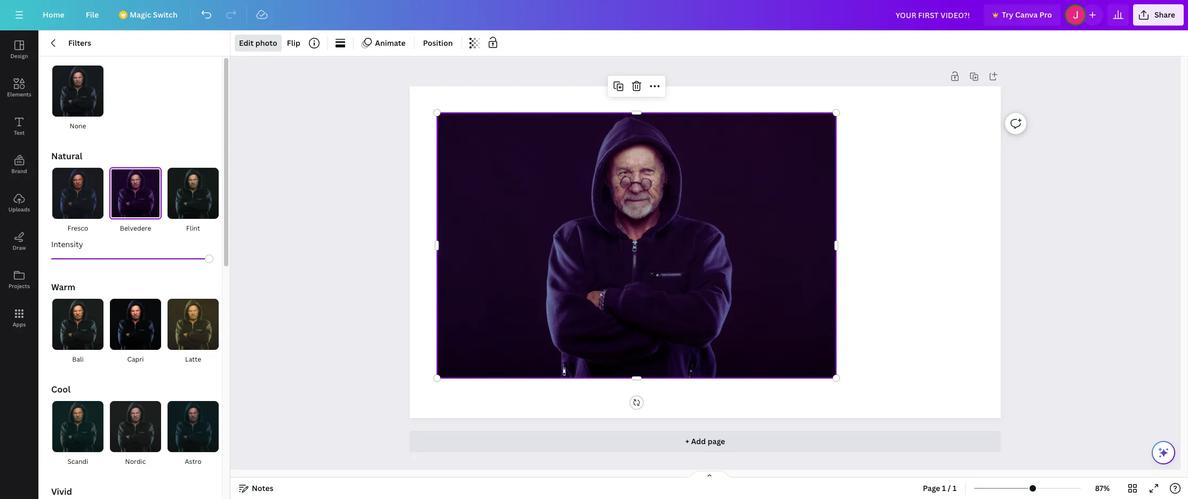 Task type: vqa. For each thing, say whether or not it's contained in the screenshot.
87% dropdown button
yes



Task type: locate. For each thing, give the bounding box(es) containing it.
scandi button
[[51, 401, 105, 468]]

animate button
[[358, 35, 410, 52]]

projects button
[[0, 261, 38, 299]]

astro
[[185, 458, 201, 467]]

apps button
[[0, 299, 38, 338]]

astro button
[[166, 401, 220, 468]]

warm
[[51, 282, 75, 293]]

Design title text field
[[887, 4, 980, 26]]

notes
[[252, 484, 273, 494]]

capri
[[127, 355, 144, 364]]

elements button
[[0, 69, 38, 107]]

canva
[[1015, 10, 1038, 20]]

none
[[70, 122, 86, 131]]

side panel tab list
[[0, 30, 38, 338]]

flint
[[186, 224, 200, 233]]

1 right the /
[[953, 484, 957, 494]]

photo
[[255, 38, 277, 48]]

home
[[43, 10, 64, 20]]

switch
[[153, 10, 177, 20]]

try canva pro button
[[984, 4, 1061, 26]]

87% button
[[1085, 481, 1120, 498]]

bali button
[[51, 299, 105, 366]]

1 horizontal spatial 1
[[953, 484, 957, 494]]

file button
[[77, 4, 107, 26]]

projects
[[9, 283, 30, 290]]

1 left the /
[[942, 484, 946, 494]]

1
[[942, 484, 946, 494], [953, 484, 957, 494]]

animate
[[375, 38, 406, 48]]

nordic button
[[109, 401, 162, 468]]

0 horizontal spatial 1
[[942, 484, 946, 494]]

+
[[685, 437, 689, 447]]

text button
[[0, 107, 38, 146]]

edit photo
[[239, 38, 277, 48]]

file
[[86, 10, 99, 20]]

brand button
[[0, 146, 38, 184]]

cool
[[51, 384, 70, 396]]

page 1 / 1
[[923, 484, 957, 494]]

canva assistant image
[[1157, 447, 1170, 460]]

magic
[[130, 10, 151, 20]]

edit photo button
[[235, 35, 282, 52]]

vivid
[[51, 487, 72, 498]]

design button
[[0, 30, 38, 69]]

fresco button
[[51, 168, 105, 235]]

scandi
[[67, 458, 88, 467]]

intensity
[[51, 240, 83, 250]]

notes button
[[235, 481, 278, 498]]

belvedere button
[[109, 168, 162, 235]]



Task type: describe. For each thing, give the bounding box(es) containing it.
apps
[[13, 321, 26, 329]]

natural
[[51, 150, 82, 162]]

latte button
[[166, 299, 220, 366]]

87%
[[1095, 484, 1110, 494]]

home link
[[34, 4, 73, 26]]

flip button
[[283, 35, 305, 52]]

+ add page
[[685, 437, 725, 447]]

text
[[14, 129, 25, 137]]

capri button
[[109, 299, 162, 366]]

draw button
[[0, 222, 38, 261]]

bali
[[72, 355, 84, 364]]

position
[[423, 38, 453, 48]]

latte
[[185, 355, 201, 364]]

elements
[[7, 91, 31, 98]]

share button
[[1133, 4, 1184, 26]]

brand
[[11, 168, 27, 175]]

try canva pro
[[1002, 10, 1052, 20]]

magic switch
[[130, 10, 177, 20]]

page
[[708, 437, 725, 447]]

flip
[[287, 38, 300, 48]]

position button
[[419, 35, 457, 52]]

fresco
[[68, 224, 88, 233]]

+ add page button
[[410, 432, 1001, 453]]

edit
[[239, 38, 254, 48]]

belvedere
[[120, 224, 151, 233]]

add
[[691, 437, 706, 447]]

1 1 from the left
[[942, 484, 946, 494]]

uploads
[[8, 206, 30, 213]]

nordic
[[125, 458, 146, 467]]

show pages image
[[684, 471, 735, 480]]

try
[[1002, 10, 1013, 20]]

flint button
[[166, 168, 220, 235]]

draw
[[12, 244, 26, 252]]

none button
[[51, 65, 105, 132]]

magic switch button
[[112, 4, 186, 26]]

/
[[948, 484, 951, 494]]

share
[[1154, 10, 1175, 20]]

2 1 from the left
[[953, 484, 957, 494]]

main menu bar
[[0, 0, 1188, 30]]

design
[[10, 52, 28, 60]]

page
[[923, 484, 940, 494]]

filters
[[68, 38, 91, 48]]

pro
[[1040, 10, 1052, 20]]

uploads button
[[0, 184, 38, 222]]



